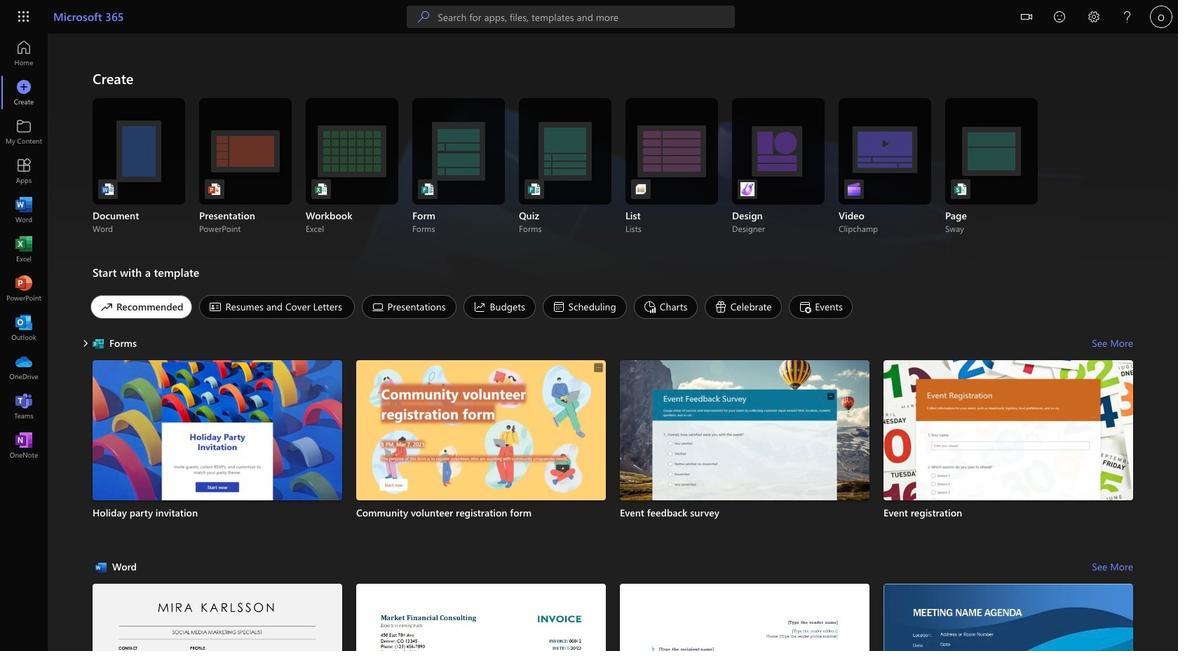 Task type: vqa. For each thing, say whether or not it's contained in the screenshot.
Excel Workbook ICON
yes



Task type: describe. For each thing, give the bounding box(es) containing it.
scheduling element
[[543, 295, 627, 319]]

holiday party invitation image
[[93, 361, 342, 503]]

event feedback survey list item
[[620, 361, 870, 545]]

services invoice with hours and rate image
[[356, 585, 606, 652]]

event registration link element
[[884, 507, 1134, 521]]

social media marketing resume image
[[93, 585, 342, 652]]

6 tab from the left
[[631, 295, 701, 319]]

2 list from the top
[[93, 585, 1134, 652]]

7 tab from the left
[[701, 295, 786, 319]]

4 tab from the left
[[461, 295, 539, 319]]

onedrive image
[[17, 361, 31, 375]]

lists list image
[[634, 182, 648, 196]]

create image
[[17, 86, 31, 100]]

3 tab from the left
[[358, 295, 461, 319]]

event registration image
[[884, 361, 1134, 503]]

presentations element
[[362, 295, 457, 319]]

word document image
[[101, 182, 115, 196]]

Search box. Suggestions appear as you type. search field
[[438, 6, 735, 28]]

designer design image
[[741, 182, 755, 196]]

event feedback survey image
[[620, 361, 870, 503]]

event feedback survey link element
[[620, 507, 870, 521]]

1 tab from the left
[[87, 295, 196, 319]]

onenote image
[[17, 439, 31, 453]]

celebrate element
[[705, 295, 782, 319]]

outlook image
[[17, 321, 31, 335]]

2 tab from the left
[[196, 295, 358, 319]]

8 tab from the left
[[786, 295, 857, 319]]

account manager for orlandogary85@gmail.com image
[[1151, 6, 1173, 28]]

events element
[[789, 295, 853, 319]]

blue curve meeting agenda image
[[884, 585, 1134, 652]]



Task type: locate. For each thing, give the bounding box(es) containing it.
new quiz image
[[528, 182, 542, 196]]

1 vertical spatial list
[[93, 585, 1134, 652]]

letter (origin theme) image
[[620, 585, 870, 652]]

resumes and cover letters element
[[200, 295, 355, 319]]

1 list from the top
[[93, 361, 1134, 551]]

designer design image
[[741, 182, 755, 196]]

word image
[[17, 203, 31, 217]]

forms survey image
[[421, 182, 435, 196]]

powerpoint image
[[17, 282, 31, 296]]

teams image
[[17, 400, 31, 414]]

excel workbook image
[[314, 182, 328, 196]]

list
[[93, 361, 1134, 551], [93, 585, 1134, 652]]

my content image
[[17, 125, 31, 139]]

navigation
[[0, 34, 48, 466]]

5 tab from the left
[[539, 295, 631, 319]]

banner
[[0, 0, 1179, 36]]

None search field
[[407, 6, 735, 28]]

home image
[[17, 46, 31, 60]]

0 vertical spatial list
[[93, 361, 1134, 551]]

tab
[[87, 295, 196, 319], [196, 295, 358, 319], [358, 295, 461, 319], [461, 295, 539, 319], [539, 295, 631, 319], [631, 295, 701, 319], [701, 295, 786, 319], [786, 295, 857, 319]]

tab list
[[87, 292, 1134, 323]]

application
[[0, 34, 1179, 652]]

holiday party invitation list item
[[93, 361, 342, 545]]

budgets element
[[464, 295, 536, 319]]

community volunteer registration form link element
[[356, 507, 606, 521]]

community volunteer registration form image
[[356, 361, 606, 503]]

apps image
[[17, 164, 31, 178]]

clipchamp video image
[[847, 182, 862, 196]]

event registration list item
[[884, 361, 1134, 545]]

community volunteer registration form list item
[[356, 361, 606, 545]]

excel image
[[17, 243, 31, 257]]

charts element
[[634, 295, 698, 319]]

sway page image
[[954, 182, 968, 196]]

holiday party invitation link element
[[93, 507, 342, 521]]

recommended element
[[91, 295, 193, 319]]

powerpoint presentation image
[[208, 182, 222, 196]]



